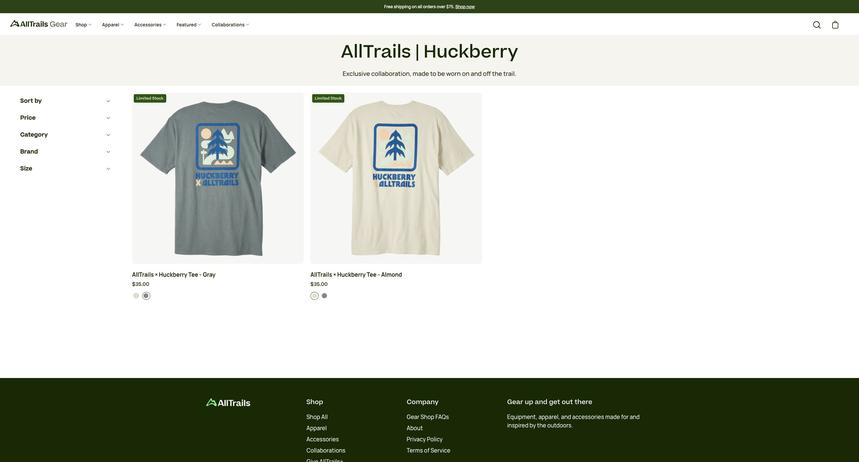 Task type: describe. For each thing, give the bounding box(es) containing it.
0 vertical spatial on
[[412, 4, 417, 9]]

almond image for alltrails × huckberry tee - almond
[[312, 293, 317, 299]]

almond radio for alltrails × huckberry tee - gray
[[132, 292, 140, 300]]

gray image
[[322, 293, 327, 299]]

of
[[425, 447, 430, 454]]

orders
[[423, 4, 436, 9]]

almond
[[382, 271, 402, 279]]

option group for almond
[[311, 292, 483, 300]]

$35.00 for alltrails × huckberry tee - almond
[[311, 281, 328, 288]]

toggle plus image
[[163, 22, 167, 26]]

and right up
[[535, 397, 548, 407]]

shop all link
[[307, 413, 328, 421]]

gear shop faqs link
[[407, 413, 450, 421]]

inspired
[[508, 422, 529, 429]]

category
[[20, 131, 48, 139]]

0 vertical spatial collaborations link
[[207, 17, 255, 33]]

be
[[438, 70, 445, 78]]

up
[[525, 397, 534, 407]]

$35.00 for alltrails × huckberry tee - gray
[[132, 281, 149, 288]]

company
[[407, 397, 439, 407]]

alltrails for alltrails × huckberry tee - almond $35.00
[[311, 271, 332, 279]]

category button
[[20, 126, 112, 143]]

gray radio for alltrails × huckberry tee - gray
[[142, 292, 150, 300]]

price
[[20, 114, 36, 122]]

about
[[407, 425, 423, 432]]

gear up and get out there
[[508, 397, 593, 407]]

gray
[[203, 271, 216, 279]]

price button
[[20, 109, 112, 126]]

to
[[431, 70, 437, 78]]

toggle plus image for featured
[[198, 22, 202, 26]]

huckberry for alltrails × huckberry tee - almond $35.00
[[338, 271, 366, 279]]

featured
[[177, 22, 198, 28]]

shop link
[[70, 17, 97, 33]]

made inside equipment, apparel, and accessories made for and inspired by the outdoors.
[[606, 413, 621, 421]]

alltrails gear shop image
[[206, 398, 250, 407]]

and up outdoors.
[[562, 413, 572, 421]]

1 horizontal spatial collaborations link
[[307, 447, 346, 454]]

0 vertical spatial collaborations
[[212, 22, 246, 28]]

now
[[467, 4, 475, 9]]

gray radio for alltrails × huckberry tee - almond
[[321, 292, 329, 300]]

free shipping on all orders over $75. shop now
[[385, 4, 475, 9]]

$35.00 link for gray
[[132, 281, 304, 289]]

gear for gear up and get out there
[[508, 397, 524, 407]]

shop now link
[[456, 4, 475, 10]]

by inside equipment, apparel, and accessories made for and inspired by the outdoors.
[[530, 422, 536, 429]]

gray image
[[143, 293, 149, 299]]

off
[[483, 70, 491, 78]]

toggle plus image for apparel
[[120, 22, 124, 26]]

exclusive
[[343, 70, 370, 78]]

terms of service
[[407, 447, 451, 454]]

toggle plus image for shop
[[88, 22, 92, 26]]

option group for gray
[[132, 292, 304, 300]]

almond radio for alltrails × huckberry tee - almond
[[311, 292, 319, 300]]

sort
[[20, 97, 33, 105]]

equipment,
[[508, 413, 538, 421]]

- for almond
[[378, 271, 380, 279]]

tee for gray
[[189, 271, 198, 279]]

huckberry for alltrails × huckberry tee - gray $35.00
[[159, 271, 187, 279]]

toggle plus image for collaborations
[[246, 22, 250, 26]]

alltrails | huckberry
[[341, 39, 519, 65]]

terms
[[407, 447, 423, 454]]

gear shop faqs
[[407, 413, 450, 421]]

for
[[622, 413, 629, 421]]

gear for gear shop faqs
[[407, 413, 420, 421]]

1 vertical spatial apparel
[[307, 425, 327, 432]]

privacy policy link
[[407, 436, 443, 443]]

|
[[416, 39, 420, 65]]

over
[[437, 4, 446, 9]]

terms of service link
[[407, 447, 451, 454]]



Task type: vqa. For each thing, say whether or not it's contained in the screenshot.
Explorer in the Everyday Explorer Long Sleeve Tee - Black $45.00
no



Task type: locate. For each thing, give the bounding box(es) containing it.
1 vertical spatial made
[[606, 413, 621, 421]]

apparel
[[102, 22, 120, 28], [307, 425, 327, 432]]

1 horizontal spatial apparel
[[307, 425, 327, 432]]

almond image
[[134, 293, 139, 299], [312, 293, 317, 299]]

get
[[550, 397, 561, 407]]

the for huckberry
[[493, 70, 503, 78]]

-
[[199, 271, 202, 279], [378, 271, 380, 279]]

apparel down shop all
[[307, 425, 327, 432]]

$35.00 inside alltrails × huckberry tee - almond $35.00
[[311, 281, 328, 288]]

on right worn
[[462, 70, 470, 78]]

1 horizontal spatial option group
[[311, 292, 483, 300]]

$75.
[[447, 4, 455, 9]]

huckberry for alltrails | huckberry
[[424, 39, 519, 65]]

- left gray
[[199, 271, 202, 279]]

almond image left gray image
[[134, 293, 139, 299]]

option group
[[132, 292, 304, 300], [311, 292, 483, 300]]

1 vertical spatial gear
[[407, 413, 420, 421]]

0 vertical spatial the
[[493, 70, 503, 78]]

1 horizontal spatial gear
[[508, 397, 524, 407]]

option group down alltrails × huckberry tee - almond link
[[311, 292, 483, 300]]

the inside equipment, apparel, and accessories made for and inspired by the outdoors.
[[538, 422, 547, 429]]

0 vertical spatial gear
[[508, 397, 524, 407]]

size
[[20, 165, 32, 173]]

0 horizontal spatial the
[[493, 70, 503, 78]]

0 horizontal spatial option group
[[132, 292, 304, 300]]

the for and
[[538, 422, 547, 429]]

and left off
[[471, 70, 482, 78]]

on left all
[[412, 4, 417, 9]]

shop all
[[307, 413, 328, 421]]

- for gray
[[199, 271, 202, 279]]

tee left almond
[[367, 271, 377, 279]]

- inside alltrails × huckberry tee - gray $35.00
[[199, 271, 202, 279]]

1 horizontal spatial ×
[[334, 271, 336, 279]]

1 × from the left
[[155, 271, 158, 279]]

0 horizontal spatial on
[[412, 4, 417, 9]]

2 $35.00 link from the left
[[311, 281, 482, 289]]

0 horizontal spatial almond radio
[[132, 292, 140, 300]]

2 × from the left
[[334, 271, 336, 279]]

1 tee from the left
[[189, 271, 198, 279]]

2 almond image from the left
[[312, 293, 317, 299]]

gear left up
[[508, 397, 524, 407]]

accessories link for the rightmost the collaborations 'link'
[[307, 436, 339, 443]]

toggle plus image inside 'shop' link
[[88, 22, 92, 26]]

1 horizontal spatial accessories
[[307, 436, 339, 443]]

2 tee from the left
[[367, 271, 377, 279]]

equipment, apparel, and accessories made for and inspired by the outdoors.
[[508, 413, 640, 429]]

the
[[493, 70, 503, 78], [538, 422, 547, 429]]

collaborations
[[212, 22, 246, 28], [307, 447, 346, 454]]

accessories
[[573, 413, 605, 421]]

sort by
[[20, 97, 42, 105]]

brand
[[20, 148, 38, 156]]

faqs
[[436, 413, 450, 421]]

0 vertical spatial accessories link
[[129, 17, 172, 33]]

trail.
[[504, 70, 517, 78]]

featured link
[[172, 17, 207, 33]]

apparel link
[[97, 17, 129, 33], [307, 425, 327, 432]]

alltrails inside alltrails × huckberry tee - gray $35.00
[[132, 271, 154, 279]]

2 option group from the left
[[311, 292, 483, 300]]

0 horizontal spatial accessories link
[[129, 17, 172, 33]]

accessories link
[[129, 17, 172, 33], [307, 436, 339, 443]]

alltrails × huckberry tee - gray $35.00
[[132, 271, 216, 288]]

Gray radio
[[142, 292, 150, 300], [321, 292, 329, 300]]

1 - from the left
[[199, 271, 202, 279]]

option group down alltrails × huckberry tee - gray link
[[132, 292, 304, 300]]

accessories link for featured link
[[129, 17, 172, 33]]

almond image left gray icon
[[312, 293, 317, 299]]

$35.00 up gray image
[[132, 281, 149, 288]]

- left almond
[[378, 271, 380, 279]]

alltrails inside alltrails × huckberry tee - almond $35.00
[[311, 271, 332, 279]]

exclusive collaboration, made to be worn on and off the trail.
[[343, 70, 517, 78]]

by
[[35, 97, 42, 105], [530, 422, 536, 429]]

privacy policy
[[407, 436, 443, 443]]

1 horizontal spatial $35.00 link
[[311, 281, 482, 289]]

$35.00 up gray icon
[[311, 281, 328, 288]]

2 horizontal spatial alltrails
[[341, 39, 412, 65]]

accessories
[[135, 22, 163, 28], [307, 436, 339, 443]]

made left for
[[606, 413, 621, 421]]

0 horizontal spatial by
[[35, 97, 42, 105]]

1 horizontal spatial the
[[538, 422, 547, 429]]

almond image for alltrails × huckberry tee - gray
[[134, 293, 139, 299]]

1 vertical spatial apparel link
[[307, 425, 327, 432]]

privacy
[[407, 436, 426, 443]]

company button
[[407, 397, 439, 407]]

1 option group from the left
[[132, 292, 304, 300]]

Almond radio
[[132, 292, 140, 300], [311, 292, 319, 300]]

1 horizontal spatial apparel link
[[307, 425, 327, 432]]

× for alltrails × huckberry tee - gray
[[155, 271, 158, 279]]

the right off
[[493, 70, 503, 78]]

1 $35.00 link from the left
[[132, 281, 304, 289]]

×
[[155, 271, 158, 279], [334, 271, 336, 279]]

1 vertical spatial the
[[538, 422, 547, 429]]

about link
[[407, 425, 423, 432]]

apparel,
[[539, 413, 561, 421]]

and
[[471, 70, 482, 78], [535, 397, 548, 407], [562, 413, 572, 421], [630, 413, 640, 421]]

0 horizontal spatial huckberry
[[159, 271, 187, 279]]

1 vertical spatial on
[[462, 70, 470, 78]]

by inside sort by dropdown button
[[35, 97, 42, 105]]

2 gray radio from the left
[[321, 292, 329, 300]]

3 toggle plus image from the left
[[198, 22, 202, 26]]

all
[[322, 413, 328, 421]]

1 horizontal spatial -
[[378, 271, 380, 279]]

1 horizontal spatial huckberry
[[338, 271, 366, 279]]

alltrails for alltrails | huckberry
[[341, 39, 412, 65]]

alltrails × huckberry tee - almond $35.00
[[311, 271, 402, 288]]

2 horizontal spatial huckberry
[[424, 39, 519, 65]]

apparel link for accessories link associated with featured link
[[97, 17, 129, 33]]

the down apparel,
[[538, 422, 547, 429]]

1 horizontal spatial almond image
[[312, 293, 317, 299]]

there
[[575, 397, 593, 407]]

0 horizontal spatial collaborations
[[212, 22, 246, 28]]

tee
[[189, 271, 198, 279], [367, 271, 377, 279]]

out
[[562, 397, 573, 407]]

shipping
[[394, 4, 411, 9]]

× inside alltrails × huckberry tee - gray $35.00
[[155, 271, 158, 279]]

alltrails
[[341, 39, 412, 65], [132, 271, 154, 279], [311, 271, 332, 279]]

1 vertical spatial accessories
[[307, 436, 339, 443]]

0 horizontal spatial gear
[[407, 413, 420, 421]]

alltrails up gray icon
[[311, 271, 332, 279]]

1 almond radio from the left
[[132, 292, 140, 300]]

and right for
[[630, 413, 640, 421]]

toggle plus image inside the collaborations 'link'
[[246, 22, 250, 26]]

outdoors.
[[548, 422, 574, 429]]

apparel link for the rightmost the collaborations 'link' accessories link
[[307, 425, 327, 432]]

1 vertical spatial collaborations link
[[307, 447, 346, 454]]

policy
[[427, 436, 443, 443]]

size button
[[20, 160, 112, 177]]

apparel right 'shop' link
[[102, 22, 120, 28]]

huckberry inside alltrails × huckberry tee - gray $35.00
[[159, 271, 187, 279]]

alltrails up gray image
[[132, 271, 154, 279]]

free
[[385, 4, 393, 9]]

by down 'equipment,'
[[530, 422, 536, 429]]

2 almond radio from the left
[[311, 292, 319, 300]]

0 vertical spatial apparel
[[102, 22, 120, 28]]

- inside alltrails × huckberry tee - almond $35.00
[[378, 271, 380, 279]]

0 horizontal spatial $35.00
[[132, 281, 149, 288]]

$35.00
[[132, 281, 149, 288], [311, 281, 328, 288]]

tee inside alltrails × huckberry tee - gray $35.00
[[189, 271, 198, 279]]

× inside alltrails × huckberry tee - almond $35.00
[[334, 271, 336, 279]]

$35.00 link
[[132, 281, 304, 289], [311, 281, 482, 289]]

2 toggle plus image from the left
[[120, 22, 124, 26]]

$35.00 link down alltrails × huckberry tee - almond link
[[311, 281, 482, 289]]

1 horizontal spatial tee
[[367, 271, 377, 279]]

1 vertical spatial collaborations
[[307, 447, 346, 454]]

shop button
[[307, 397, 323, 407]]

0 horizontal spatial tee
[[189, 271, 198, 279]]

0 horizontal spatial accessories
[[135, 22, 163, 28]]

toggle plus image
[[88, 22, 92, 26], [120, 22, 124, 26], [198, 22, 202, 26], [246, 22, 250, 26]]

1 almond image from the left
[[134, 293, 139, 299]]

0 vertical spatial apparel link
[[97, 17, 129, 33]]

2 - from the left
[[378, 271, 380, 279]]

on
[[412, 4, 417, 9], [462, 70, 470, 78]]

1 horizontal spatial gray radio
[[321, 292, 329, 300]]

1 vertical spatial by
[[530, 422, 536, 429]]

1 horizontal spatial $35.00
[[311, 281, 328, 288]]

0 horizontal spatial ×
[[155, 271, 158, 279]]

collaboration,
[[372, 70, 412, 78]]

shop
[[456, 4, 466, 9], [76, 22, 88, 28], [307, 397, 323, 407], [307, 413, 320, 421], [421, 413, 435, 421]]

made left to
[[413, 70, 429, 78]]

1 vertical spatial accessories link
[[307, 436, 339, 443]]

1 horizontal spatial by
[[530, 422, 536, 429]]

$35.00 link down alltrails × huckberry tee - gray link
[[132, 281, 304, 289]]

alltrails up collaboration,
[[341, 39, 412, 65]]

$35.00 inside alltrails × huckberry tee - gray $35.00
[[132, 281, 149, 288]]

huckberry
[[424, 39, 519, 65], [159, 271, 187, 279], [338, 271, 366, 279]]

× for alltrails × huckberry tee - almond
[[334, 271, 336, 279]]

0 horizontal spatial -
[[199, 271, 202, 279]]

0 horizontal spatial made
[[413, 70, 429, 78]]

tee left gray
[[189, 271, 198, 279]]

toggle plus image inside 'apparel' link
[[120, 22, 124, 26]]

0 horizontal spatial gray radio
[[142, 292, 150, 300]]

toggle plus image inside featured link
[[198, 22, 202, 26]]

alltrails × huckberry tee - gray link
[[132, 271, 304, 279]]

tee for almond
[[367, 271, 377, 279]]

0 horizontal spatial collaborations link
[[207, 17, 255, 33]]

collaborations link
[[207, 17, 255, 33], [307, 447, 346, 454]]

1 $35.00 from the left
[[132, 281, 149, 288]]

1 toggle plus image from the left
[[88, 22, 92, 26]]

1 horizontal spatial alltrails
[[311, 271, 332, 279]]

sort by button
[[20, 92, 112, 109]]

made
[[413, 70, 429, 78], [606, 413, 621, 421]]

gear up 'about' link
[[407, 413, 420, 421]]

worn
[[447, 70, 461, 78]]

almond radio left gray image
[[132, 292, 140, 300]]

tee inside alltrails × huckberry tee - almond $35.00
[[367, 271, 377, 279]]

1 gray radio from the left
[[142, 292, 150, 300]]

service
[[431, 447, 451, 454]]

by right sort on the left top of the page
[[35, 97, 42, 105]]

alltrails for alltrails × huckberry tee - gray $35.00
[[132, 271, 154, 279]]

4 toggle plus image from the left
[[246, 22, 250, 26]]

0 horizontal spatial $35.00 link
[[132, 281, 304, 289]]

2 $35.00 from the left
[[311, 281, 328, 288]]

huckberry inside alltrails × huckberry tee - almond $35.00
[[338, 271, 366, 279]]

1 horizontal spatial collaborations
[[307, 447, 346, 454]]

almond radio left gray icon
[[311, 292, 319, 300]]

gear
[[508, 397, 524, 407], [407, 413, 420, 421]]

0 horizontal spatial almond image
[[134, 293, 139, 299]]

0 vertical spatial accessories
[[135, 22, 163, 28]]

$35.00 link for almond
[[311, 281, 482, 289]]

brand button
[[20, 143, 112, 160]]

0 horizontal spatial apparel link
[[97, 17, 129, 33]]

all
[[418, 4, 423, 9]]

1 horizontal spatial on
[[462, 70, 470, 78]]

1 horizontal spatial almond radio
[[311, 292, 319, 300]]

0 vertical spatial made
[[413, 70, 429, 78]]

1 horizontal spatial made
[[606, 413, 621, 421]]

1 horizontal spatial accessories link
[[307, 436, 339, 443]]

0 vertical spatial by
[[35, 97, 42, 105]]

0 horizontal spatial apparel
[[102, 22, 120, 28]]

alltrails × huckberry tee - almond link
[[311, 271, 482, 279]]

0 horizontal spatial alltrails
[[132, 271, 154, 279]]



